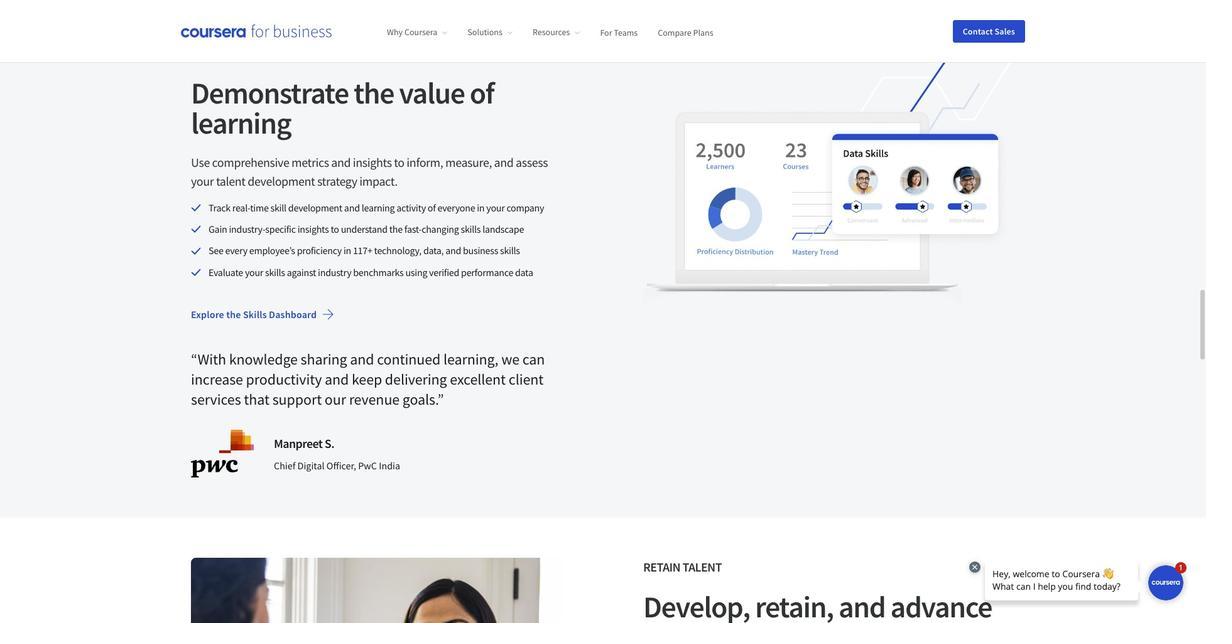 Task type: locate. For each thing, give the bounding box(es) containing it.
1 horizontal spatial learning
[[362, 201, 395, 214]]

the left fast- on the left top of page
[[389, 223, 403, 236]]

verified
[[429, 266, 459, 279]]

teams
[[614, 27, 638, 38]]

india
[[379, 460, 400, 473]]

skills down "employee's"
[[265, 266, 285, 279]]

117+
[[353, 245, 372, 257]]

industry
[[318, 266, 351, 279]]

of
[[470, 74, 494, 112], [428, 201, 436, 214]]

skills up business on the left top of page
[[461, 223, 481, 236]]

data
[[515, 266, 533, 279]]

in
[[477, 201, 485, 214], [344, 245, 351, 257]]

the
[[354, 74, 394, 112], [389, 223, 403, 236], [226, 309, 241, 321]]

0 vertical spatial of
[[470, 74, 494, 112]]

insights
[[353, 154, 392, 170], [298, 223, 329, 236]]

explore the skills dashboard
[[191, 309, 317, 321]]

time
[[250, 201, 269, 214]]

performance
[[461, 266, 513, 279]]

development down the strategy
[[288, 201, 342, 214]]

1 vertical spatial your
[[486, 201, 505, 214]]

0 horizontal spatial insights
[[298, 223, 329, 236]]

development
[[248, 173, 315, 189], [288, 201, 342, 214]]

2 vertical spatial skills
[[265, 266, 285, 279]]

gain industry-specific insights to understand the fast-changing skills landscape
[[209, 223, 524, 236]]

revenue
[[349, 390, 400, 410]]

proficiency
[[297, 245, 342, 257]]

skills down landscape on the top left
[[500, 245, 520, 257]]

your down every
[[245, 266, 263, 279]]

for
[[600, 27, 612, 38]]

0 horizontal spatial your
[[191, 173, 214, 189]]

productivity
[[246, 370, 322, 390]]

and up understand
[[344, 201, 360, 214]]

1 horizontal spatial your
[[245, 266, 263, 279]]

landscape
[[483, 223, 524, 236]]

0 vertical spatial learning
[[191, 104, 291, 142]]

1 horizontal spatial to
[[394, 154, 404, 170]]

data,
[[423, 245, 444, 257]]

excellent
[[450, 370, 506, 390]]

1 horizontal spatial skills
[[461, 223, 481, 236]]

0 vertical spatial the
[[354, 74, 394, 112]]

chief digital officer, pwc india
[[274, 460, 400, 473]]

gain
[[209, 223, 227, 236]]

insights up impact.
[[353, 154, 392, 170]]

0 horizontal spatial of
[[428, 201, 436, 214]]

in left '117+'
[[344, 245, 351, 257]]

goals.
[[403, 390, 438, 410]]

learning inside the demonstrate the value of learning
[[191, 104, 291, 142]]

learning
[[191, 104, 291, 142], [362, 201, 395, 214]]

0 horizontal spatial in
[[344, 245, 351, 257]]

insights up proficiency
[[298, 223, 329, 236]]

officer,
[[327, 460, 356, 473]]

0 horizontal spatial learning
[[191, 104, 291, 142]]

to inside use comprehensive metrics and insights to inform, measure, and assess your talent development strategy impact.
[[394, 154, 404, 170]]

of right value
[[470, 74, 494, 112]]

learning,
[[444, 350, 498, 370]]

dashboard
[[269, 309, 317, 321]]

0 vertical spatial in
[[477, 201, 485, 214]]

activity
[[397, 201, 426, 214]]

to
[[394, 154, 404, 170], [331, 223, 339, 236]]

for teams
[[600, 27, 638, 38]]

2 horizontal spatial skills
[[500, 245, 520, 257]]

of inside the demonstrate the value of learning
[[470, 74, 494, 112]]

1 vertical spatial to
[[331, 223, 339, 236]]

0 vertical spatial insights
[[353, 154, 392, 170]]

the inside explore the skills dashboard link
[[226, 309, 241, 321]]

see
[[209, 245, 223, 257]]

1 vertical spatial development
[[288, 201, 342, 214]]

metrics
[[291, 154, 329, 170]]

specific
[[265, 223, 296, 236]]

the left value
[[354, 74, 394, 112]]

pwc
[[358, 460, 377, 473]]

1 vertical spatial learning
[[362, 201, 395, 214]]

comprehensive
[[212, 154, 289, 170]]

see every employee's proficiency in 117+ technology, data, and business skills
[[209, 245, 520, 257]]

1 vertical spatial the
[[389, 223, 403, 236]]

0 vertical spatial skills
[[461, 223, 481, 236]]

retain
[[643, 560, 680, 576]]

of right activity
[[428, 201, 436, 214]]

0 vertical spatial your
[[191, 173, 214, 189]]

resources
[[533, 27, 570, 38]]

1 vertical spatial skills
[[500, 245, 520, 257]]

0 horizontal spatial to
[[331, 223, 339, 236]]

insights inside use comprehensive metrics and insights to inform, measure, and assess your talent development strategy impact.
[[353, 154, 392, 170]]

the left skills
[[226, 309, 241, 321]]

0 horizontal spatial skills
[[265, 266, 285, 279]]

the inside the demonstrate the value of learning
[[354, 74, 394, 112]]

solutions
[[468, 27, 503, 38]]

delivering
[[385, 370, 447, 390]]

increase
[[191, 370, 243, 390]]

track
[[209, 201, 230, 214]]

development up the skill
[[248, 173, 315, 189]]

compare plans
[[658, 27, 713, 38]]

value
[[399, 74, 465, 112]]

the for of
[[354, 74, 394, 112]]

0 vertical spatial development
[[248, 173, 315, 189]]

industry-
[[229, 223, 265, 236]]

and
[[331, 154, 351, 170], [494, 154, 514, 170], [344, 201, 360, 214], [446, 245, 461, 257], [350, 350, 374, 370], [325, 370, 349, 390]]

compare
[[658, 27, 691, 38]]

0 vertical spatial to
[[394, 154, 404, 170]]

continued
[[377, 350, 441, 370]]

your up landscape on the top left
[[486, 201, 505, 214]]

everyone
[[438, 201, 475, 214]]

1 vertical spatial in
[[344, 245, 351, 257]]

learning up 'gain industry-specific insights to understand the fast-changing skills landscape'
[[362, 201, 395, 214]]

fast-
[[404, 223, 422, 236]]

sharing
[[301, 350, 347, 370]]

evaluate your skills against industry benchmarks using verified performance data
[[209, 266, 533, 279]]

1 horizontal spatial insights
[[353, 154, 392, 170]]

manpreet s.
[[274, 436, 334, 452]]

compare plans link
[[658, 27, 713, 38]]

roi
[[225, 45, 244, 61]]

1 vertical spatial insights
[[298, 223, 329, 236]]

coursera for business image
[[181, 25, 332, 37]]

2 vertical spatial your
[[245, 266, 263, 279]]

talent
[[216, 173, 245, 189]]

technology,
[[374, 245, 422, 257]]

in right everyone on the left top of page
[[477, 201, 485, 214]]

your down use
[[191, 173, 214, 189]]

evaluate
[[209, 266, 243, 279]]

to up proficiency
[[331, 223, 339, 236]]

and up keep
[[350, 350, 374, 370]]

learning up 'comprehensive'
[[191, 104, 291, 142]]

2 vertical spatial the
[[226, 309, 241, 321]]

sales
[[995, 25, 1015, 37]]

to left the inform,
[[394, 154, 404, 170]]

the for dashboard
[[226, 309, 241, 321]]

use
[[191, 154, 210, 170]]

skills
[[461, 223, 481, 236], [500, 245, 520, 257], [265, 266, 285, 279]]

1 horizontal spatial of
[[470, 74, 494, 112]]



Task type: vqa. For each thing, say whether or not it's contained in the screenshot.
Solutions
yes



Task type: describe. For each thing, give the bounding box(es) containing it.
can
[[522, 350, 545, 370]]

every
[[225, 245, 247, 257]]

illustration of coursera's skills dashboard image
[[643, 44, 1015, 308]]

employee's
[[249, 245, 295, 257]]

for teams link
[[600, 27, 638, 38]]

keep
[[352, 370, 382, 390]]

company
[[507, 201, 544, 214]]

assess
[[516, 154, 548, 170]]

we
[[501, 350, 520, 370]]

with
[[198, 350, 226, 370]]

and right data,
[[446, 245, 461, 257]]

talent
[[683, 560, 722, 576]]

strategy
[[317, 173, 357, 189]]

digital
[[298, 460, 325, 473]]

2 horizontal spatial your
[[486, 201, 505, 214]]

support
[[272, 390, 322, 410]]

chief
[[274, 460, 296, 473]]

real-
[[232, 201, 250, 214]]

skill
[[270, 201, 286, 214]]

using
[[405, 266, 427, 279]]

use comprehensive metrics and insights to inform, measure, and assess your talent development strategy impact.
[[191, 154, 548, 189]]

solutions link
[[468, 27, 513, 38]]

plans
[[693, 27, 713, 38]]

skills
[[243, 309, 267, 321]]

1 vertical spatial of
[[428, 201, 436, 214]]

1 horizontal spatial in
[[477, 201, 485, 214]]

manpreet
[[274, 436, 323, 452]]

why coursera
[[387, 27, 437, 38]]

understand
[[341, 223, 387, 236]]

resources link
[[533, 27, 580, 38]]

track real-time skill development and learning activity of everyone in your company
[[209, 201, 544, 214]]

coursera
[[405, 27, 437, 38]]

explore the skills dashboard link
[[181, 300, 344, 330]]

business
[[463, 245, 498, 257]]

and left assess
[[494, 154, 514, 170]]

impact.
[[360, 173, 397, 189]]

s.
[[325, 436, 334, 452]]

inform,
[[407, 154, 443, 170]]

demonstrate
[[191, 74, 349, 112]]

development inside use comprehensive metrics and insights to inform, measure, and assess your talent development strategy impact.
[[248, 173, 315, 189]]

show roi
[[191, 45, 244, 61]]

benchmarks
[[353, 266, 404, 279]]

knowledge
[[229, 350, 298, 370]]

our
[[325, 390, 346, 410]]

changing
[[422, 223, 459, 236]]

and up our
[[325, 370, 349, 390]]

and up the strategy
[[331, 154, 351, 170]]

pwc logo image
[[191, 430, 254, 478]]

show
[[191, 45, 223, 61]]

why coursera link
[[387, 27, 448, 38]]

contact sales
[[963, 25, 1015, 37]]

that
[[244, 390, 269, 410]]

retain talent
[[643, 560, 722, 576]]

contact
[[963, 25, 993, 37]]

against
[[287, 266, 316, 279]]

contact sales button
[[953, 20, 1025, 42]]

services
[[191, 390, 241, 410]]

with knowledge sharing and continued learning, we can increase productivity and keep delivering excellent client services that support our revenue goals.
[[191, 350, 545, 410]]

demonstrate the value of learning
[[191, 74, 494, 142]]

measure,
[[445, 154, 492, 170]]

why
[[387, 27, 403, 38]]

client
[[509, 370, 544, 390]]

your inside use comprehensive metrics and insights to inform, measure, and assess your talent development strategy impact.
[[191, 173, 214, 189]]



